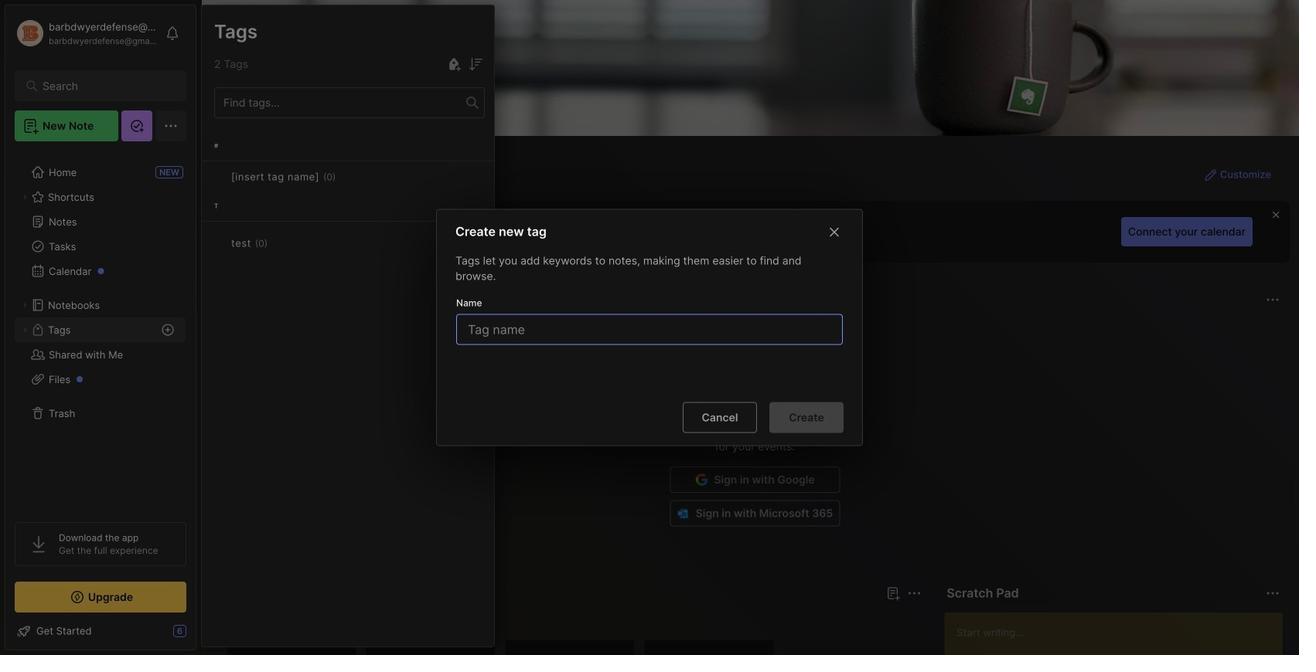 Task type: describe. For each thing, give the bounding box(es) containing it.
Find tags… text field
[[215, 92, 466, 113]]

tree inside main element
[[5, 151, 196, 509]]

close image
[[825, 223, 844, 242]]

Tag name text field
[[466, 315, 836, 345]]

expand tags image
[[20, 326, 29, 335]]



Task type: vqa. For each thing, say whether or not it's contained in the screenshot.
Add filters IMAGE
no



Task type: locate. For each thing, give the bounding box(es) containing it.
Start writing… text field
[[957, 613, 1282, 656]]

expand notebooks image
[[20, 301, 29, 310]]

Search text field
[[43, 79, 166, 94]]

0 vertical spatial row group
[[202, 131, 494, 281]]

None search field
[[43, 77, 166, 95]]

row group
[[202, 131, 494, 281], [227, 640, 783, 656]]

tab
[[230, 612, 275, 631]]

tree
[[5, 151, 196, 509]]

none search field inside main element
[[43, 77, 166, 95]]

create new tag image
[[445, 55, 463, 74]]

1 vertical spatial row group
[[227, 640, 783, 656]]

main element
[[0, 0, 201, 656]]



